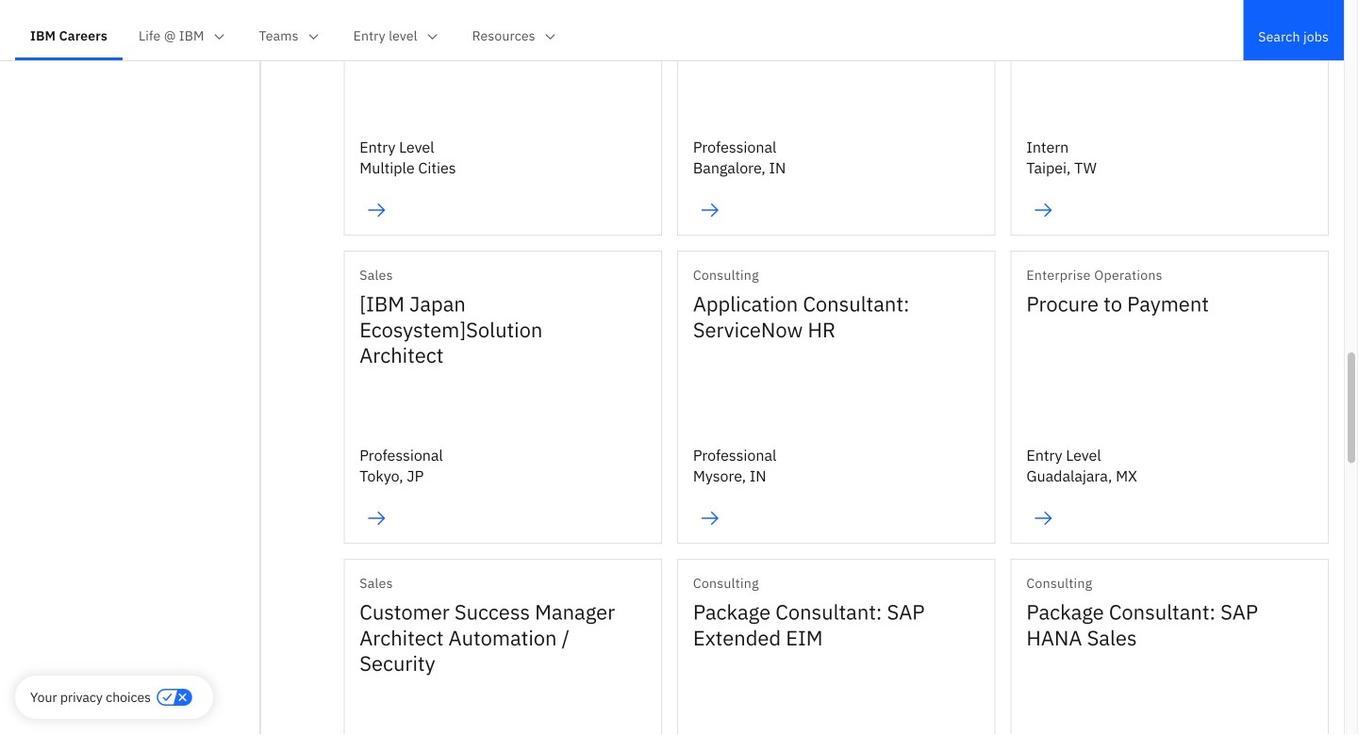 Task type: vqa. For each thing, say whether or not it's contained in the screenshot.
Let'S Talk ELEMENT
no



Task type: describe. For each thing, give the bounding box(es) containing it.
your privacy choices element
[[30, 688, 151, 708]]



